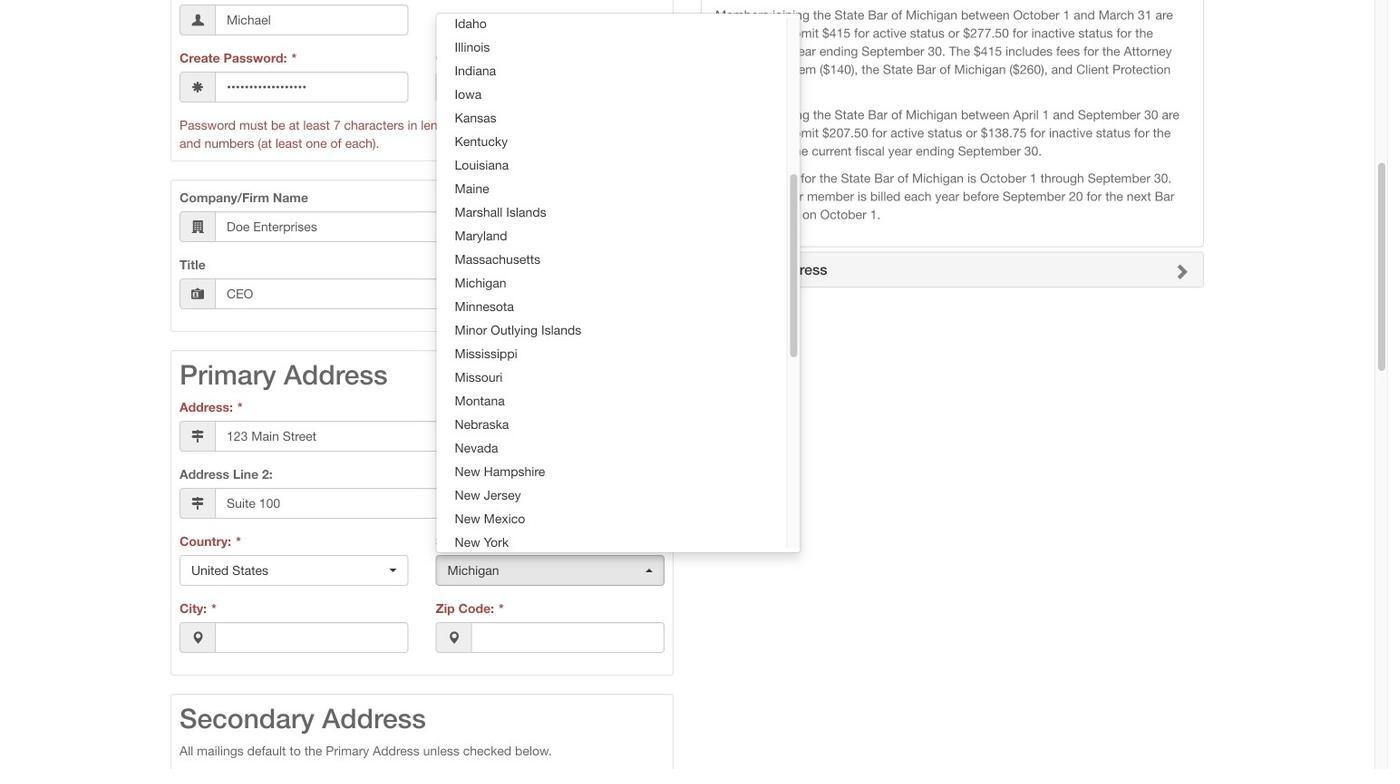 Task type: vqa. For each thing, say whether or not it's contained in the screenshot.
password... password field at the left of the page
yes



Task type: describe. For each thing, give the bounding box(es) containing it.
map marker image
[[448, 632, 460, 644]]

map signs image
[[191, 497, 204, 510]]



Task type: locate. For each thing, give the bounding box(es) containing it.
map signs image
[[191, 430, 204, 443]]

None text field
[[215, 5, 409, 35], [215, 211, 665, 242], [215, 622, 409, 653], [215, 5, 409, 35], [215, 211, 665, 242], [215, 622, 409, 653]]

None text field
[[215, 279, 665, 309], [215, 421, 665, 452], [215, 488, 665, 519], [471, 622, 665, 653], [215, 279, 665, 309], [215, 421, 665, 452], [215, 488, 665, 519], [471, 622, 665, 653]]

password... password field
[[215, 72, 409, 103]]

menu
[[437, 12, 801, 554]]

map marker image
[[191, 632, 204, 644]]



